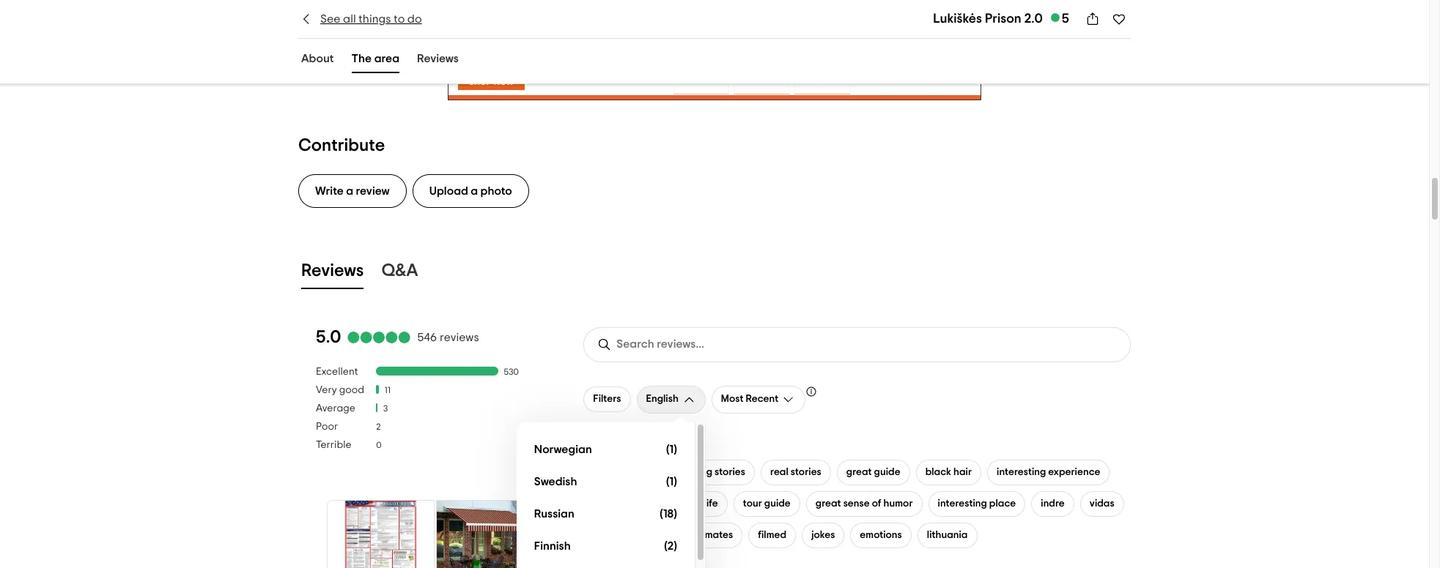 Task type: locate. For each thing, give the bounding box(es) containing it.
tab list containing about
[[281, 46, 480, 76]]

norwegian
[[534, 444, 592, 456]]

0 horizontal spatial a
[[346, 185, 354, 197]]

contribute
[[298, 137, 385, 154]]

recent
[[746, 395, 779, 405]]

2 tab list from the top
[[281, 255, 1149, 292]]

(1)
[[666, 444, 677, 456], [666, 477, 677, 488]]

most
[[721, 395, 744, 405]]

interesting stories button
[[654, 460, 755, 486]]

vidas
[[1090, 499, 1115, 509]]

interesting stories
[[663, 468, 746, 478]]

about
[[301, 53, 334, 65]]

black hair
[[926, 468, 972, 478]]

reviews button up "5.0"
[[298, 258, 367, 289]]

option down russian
[[529, 531, 683, 564]]

1 stories from the left
[[715, 468, 746, 478]]

great
[[847, 468, 872, 478], [816, 499, 841, 509]]

excellent
[[316, 367, 358, 377]]

stories
[[715, 468, 746, 478], [791, 468, 822, 478]]

terrible
[[316, 440, 352, 451]]

5.0 of 5 bubbles image
[[347, 332, 412, 344]]

stories right the 'real'
[[791, 468, 822, 478]]

1 vertical spatial reviews
[[301, 262, 364, 280]]

advertisement region
[[448, 34, 982, 100], [325, 499, 545, 569]]

guide for tour guide
[[765, 499, 791, 509]]

filters button
[[584, 387, 631, 413]]

tab list containing reviews
[[281, 255, 1149, 292]]

vidas button
[[1081, 492, 1125, 517]]

(2)
[[664, 541, 677, 553]]

interesting down hair
[[938, 499, 988, 509]]

black
[[926, 468, 952, 478]]

0 vertical spatial great
[[847, 468, 872, 478]]

very
[[316, 385, 337, 396]]

list box
[[517, 423, 706, 569]]

1 horizontal spatial great
[[847, 468, 872, 478]]

1 horizontal spatial interesting
[[938, 499, 988, 509]]

1 tab list from the top
[[281, 46, 480, 76]]

4 option from the top
[[529, 531, 683, 564]]

3 option from the top
[[529, 499, 683, 531]]

1 vertical spatial reviews button
[[298, 258, 367, 289]]

poor
[[316, 422, 338, 432]]

(1) up the interesting stories
[[666, 444, 677, 456]]

life
[[704, 499, 718, 509]]

option down filters button
[[529, 435, 683, 467]]

great guide button
[[837, 460, 910, 486]]

0 vertical spatial reviews
[[417, 53, 459, 65]]

1 vertical spatial tab list
[[281, 255, 1149, 292]]

reviews
[[417, 53, 459, 65], [301, 262, 364, 280]]

tour guide
[[743, 499, 791, 509]]

(18)
[[660, 509, 677, 521]]

0 horizontal spatial stories
[[715, 468, 746, 478]]

q&a
[[382, 262, 418, 280]]

indre button
[[1032, 492, 1075, 517]]

guide right tour
[[765, 499, 791, 509]]

english
[[646, 395, 679, 405]]

1 vertical spatial guide
[[765, 499, 791, 509]]

1 option from the top
[[529, 435, 683, 467]]

tab list
[[281, 46, 480, 76], [281, 255, 1149, 292]]

0 horizontal spatial great
[[816, 499, 841, 509]]

daily
[[679, 499, 702, 509]]

stories up the life
[[715, 468, 746, 478]]

a left "photo"
[[471, 185, 478, 197]]

great left sense
[[816, 499, 841, 509]]

write a review link
[[298, 174, 407, 208]]

1 vertical spatial advertisement region
[[325, 499, 545, 569]]

ruta
[[652, 531, 671, 541]]

sense
[[844, 499, 870, 509]]

(1) up (18)
[[666, 477, 677, 488]]

popular
[[584, 438, 626, 450]]

5.0
[[316, 329, 341, 347]]

area
[[374, 53, 400, 65]]

2 (1) from the top
[[666, 477, 677, 488]]

interesting experience button
[[988, 460, 1110, 486]]

0 vertical spatial tab list
[[281, 46, 480, 76]]

interesting up 'daily'
[[663, 468, 713, 478]]

good
[[339, 385, 365, 396]]

guide
[[874, 468, 901, 478], [765, 499, 791, 509]]

a right write
[[346, 185, 354, 197]]

option down swedish
[[529, 499, 683, 531]]

11
[[385, 387, 391, 395]]

2 stories from the left
[[791, 468, 822, 478]]

great for great guide
[[847, 468, 872, 478]]

humor
[[884, 499, 913, 509]]

1 horizontal spatial guide
[[874, 468, 901, 478]]

option down the "popular"
[[529, 467, 683, 499]]

daily life
[[679, 499, 718, 509]]

1 horizontal spatial a
[[471, 185, 478, 197]]

Search search field
[[617, 338, 739, 352]]

0 vertical spatial reviews button
[[414, 49, 462, 73]]

0 vertical spatial (1)
[[666, 444, 677, 456]]

2 horizontal spatial interesting
[[997, 468, 1047, 478]]

reviews button down do
[[414, 49, 462, 73]]

jokes
[[812, 531, 835, 541]]

1 vertical spatial (1)
[[666, 477, 677, 488]]

great up sense
[[847, 468, 872, 478]]

reviews down do
[[417, 53, 459, 65]]

most recent button
[[712, 386, 806, 414]]

real
[[771, 468, 789, 478]]

reviews button
[[414, 49, 462, 73], [298, 258, 367, 289]]

1 (1) from the top
[[666, 444, 677, 456]]

2 a from the left
[[471, 185, 478, 197]]

q&a button
[[379, 258, 421, 289]]

interesting up 'place'
[[997, 468, 1047, 478]]

option
[[529, 435, 683, 467], [529, 467, 683, 499], [529, 499, 683, 531], [529, 531, 683, 564]]

1 a from the left
[[346, 185, 354, 197]]

interesting place button
[[929, 492, 1026, 517]]

share image
[[1086, 12, 1101, 26]]

1 vertical spatial great
[[816, 499, 841, 509]]

1 horizontal spatial reviews button
[[414, 49, 462, 73]]

reviews for rightmost reviews button
[[417, 53, 459, 65]]

filter reviews element
[[316, 366, 555, 458]]

0 horizontal spatial guide
[[765, 499, 791, 509]]

ruta button
[[642, 523, 682, 549]]

0 vertical spatial guide
[[874, 468, 901, 478]]

1 horizontal spatial reviews
[[417, 53, 459, 65]]

lukiškės
[[934, 12, 983, 26]]

2 option from the top
[[529, 467, 683, 499]]

reviews up "5.0"
[[301, 262, 364, 280]]

review
[[356, 185, 390, 197]]

search image
[[598, 338, 612, 352]]

filmed button
[[749, 523, 796, 549]]

1 horizontal spatial stories
[[791, 468, 822, 478]]

most recent
[[721, 395, 779, 405]]

0 horizontal spatial interesting
[[663, 468, 713, 478]]

stories for interesting stories
[[715, 468, 746, 478]]

great sense of humor button
[[806, 492, 923, 517]]

guide up of at the bottom right
[[874, 468, 901, 478]]

lithuania
[[927, 531, 968, 541]]

interesting
[[663, 468, 713, 478], [997, 468, 1047, 478], [938, 499, 988, 509]]

0 horizontal spatial reviews
[[301, 262, 364, 280]]

see all things to do
[[320, 13, 422, 25]]



Task type: vqa. For each thing, say whether or not it's contained in the screenshot.


Task type: describe. For each thing, give the bounding box(es) containing it.
hair
[[954, 468, 972, 478]]

indre
[[1041, 499, 1065, 509]]

of
[[872, 499, 882, 509]]

option containing swedish
[[529, 467, 683, 499]]

russian
[[534, 509, 575, 521]]

popular mentions
[[584, 438, 676, 450]]

stories for real stories
[[791, 468, 822, 478]]

the
[[352, 53, 372, 65]]

interesting for interesting stories
[[663, 468, 713, 478]]

great guide
[[847, 468, 901, 478]]

reviews
[[440, 332, 479, 344]]

upload a photo
[[429, 185, 512, 197]]

all
[[343, 13, 356, 25]]

very good
[[316, 385, 365, 396]]

tour guide button
[[734, 492, 801, 517]]

lukiškės prison 2.0
[[934, 12, 1043, 26]]

a for write
[[346, 185, 354, 197]]

do
[[408, 13, 422, 25]]

option containing norwegian
[[529, 435, 683, 467]]

guide for great guide
[[874, 468, 901, 478]]

list box containing norwegian
[[517, 423, 706, 569]]

emotions button
[[851, 523, 912, 549]]

great sense of humor
[[816, 499, 913, 509]]

real stories
[[771, 468, 822, 478]]

reviews for reviews button to the left
[[301, 262, 364, 280]]

write
[[315, 185, 344, 197]]

lithuania button
[[918, 523, 978, 549]]

(1) for norwegian
[[666, 444, 677, 456]]

see
[[320, 13, 341, 25]]

filmed
[[758, 531, 787, 541]]

jokes button
[[802, 523, 845, 549]]

filters
[[593, 395, 621, 405]]

average
[[316, 404, 356, 414]]

interesting for interesting place
[[938, 499, 988, 509]]

option containing finnish
[[529, 531, 683, 564]]

2.0
[[1025, 12, 1043, 26]]

black hair button
[[916, 460, 982, 486]]

mentions
[[628, 438, 676, 450]]

photo
[[481, 185, 512, 197]]

upload
[[429, 185, 468, 197]]

english button
[[637, 386, 706, 414]]

2
[[376, 423, 381, 432]]

a for upload
[[471, 185, 478, 197]]

inmates
[[697, 531, 733, 541]]

emotions
[[860, 531, 902, 541]]

swedish
[[534, 477, 577, 488]]

interesting for interesting experience
[[997, 468, 1047, 478]]

530
[[504, 368, 519, 377]]

about button
[[298, 49, 337, 73]]

interesting place
[[938, 499, 1016, 509]]

to
[[394, 13, 405, 25]]

546
[[418, 332, 437, 344]]

the area
[[352, 53, 400, 65]]

save to a trip image
[[1112, 12, 1127, 26]]

real stories button
[[761, 460, 831, 486]]

0 horizontal spatial reviews button
[[298, 258, 367, 289]]

option containing russian
[[529, 499, 683, 531]]

daily life button
[[670, 492, 728, 517]]

prison
[[985, 12, 1022, 26]]

the area button
[[349, 49, 403, 73]]

experience
[[1049, 468, 1101, 478]]

0 vertical spatial advertisement region
[[448, 34, 982, 100]]

0
[[376, 442, 382, 450]]

upload a photo link
[[413, 174, 529, 208]]

finnish
[[534, 541, 571, 553]]

place
[[990, 499, 1016, 509]]

great for great sense of humor
[[816, 499, 841, 509]]

(1) for swedish
[[666, 477, 677, 488]]

546 reviews
[[418, 332, 479, 344]]

interesting experience
[[997, 468, 1101, 478]]

see all things to do link
[[298, 11, 422, 27]]

inmates button
[[687, 523, 743, 549]]

things
[[359, 13, 391, 25]]

3
[[383, 405, 388, 414]]

write a review
[[315, 185, 390, 197]]

5
[[1062, 12, 1070, 26]]

tour
[[743, 499, 762, 509]]



